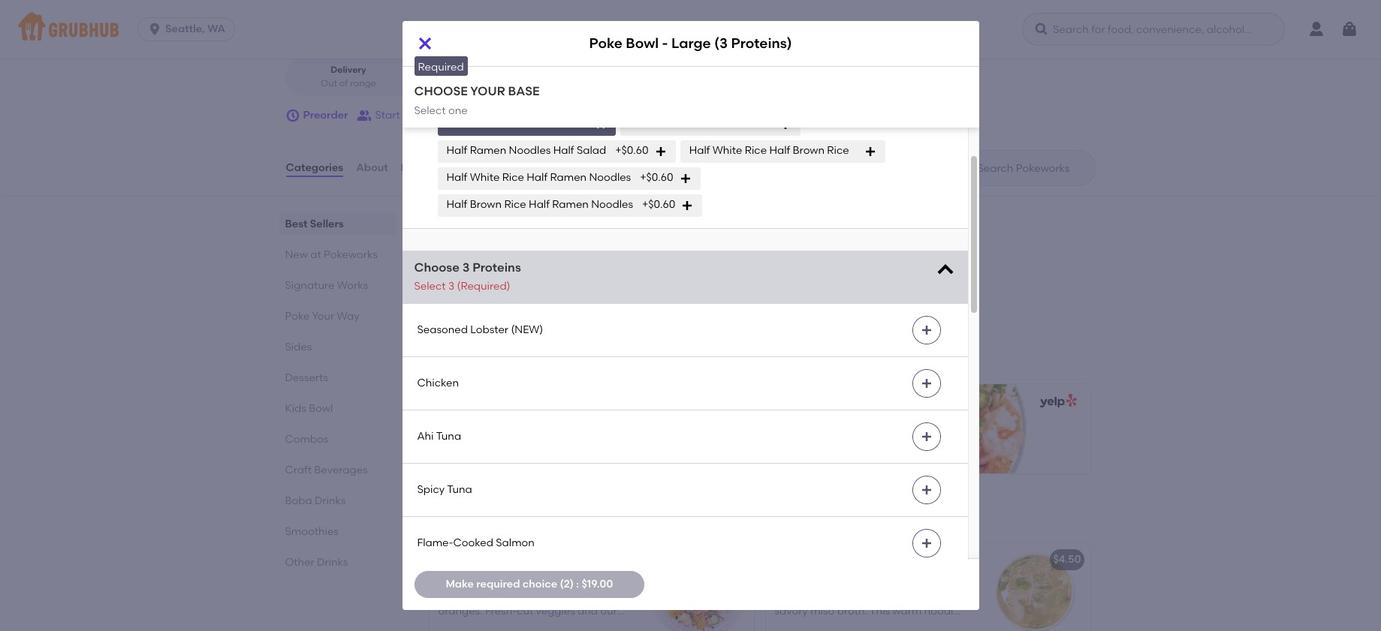 Task type: locate. For each thing, give the bounding box(es) containing it.
at
[[311, 249, 321, 262], [466, 509, 483, 528]]

ne
[[394, 4, 409, 16]]

your for half
[[486, 74, 516, 86]]

at up the signature
[[311, 249, 321, 262]]

base up half white rice half salad at the top of the page
[[508, 84, 540, 98]]

one inside choose your base select one
[[449, 104, 468, 117]]

new at pokeworks up signature works
[[285, 249, 378, 262]]

half & half button
[[402, 16, 968, 73]]

1 vertical spatial large
[[840, 425, 870, 438]]

new up flame- at bottom
[[426, 509, 462, 528]]

1 horizontal spatial one
[[472, 89, 491, 102]]

svg image inside "seattle, wa" button
[[147, 22, 162, 37]]

214-
[[447, 4, 467, 16]]

one down "mi" at left
[[449, 104, 468, 117]]

1 horizontal spatial brown
[[653, 118, 685, 130]]

seasoned lobster (new)
[[417, 324, 543, 337]]

1 vertical spatial white
[[713, 145, 743, 157]]

half white rice half brown rice
[[689, 145, 850, 157]]

choose inside choose your base select one
[[414, 84, 468, 98]]

2 vertical spatial noodles
[[591, 199, 633, 211]]

1 vertical spatial •
[[470, 78, 473, 88]]

1 vertical spatial best
[[426, 337, 461, 356]]

2 vertical spatial ramen
[[552, 199, 589, 211]]

half right 10–20
[[519, 74, 546, 86]]

0 vertical spatial best
[[285, 218, 308, 231]]

+$0.60
[[616, 145, 649, 157], [640, 172, 674, 184], [642, 199, 676, 211]]

0 vertical spatial one
[[472, 89, 491, 102]]

svg image
[[1341, 20, 1359, 38], [416, 35, 434, 53], [780, 118, 792, 130], [682, 200, 694, 212], [921, 432, 933, 444], [921, 538, 933, 550]]

1 vertical spatial pokeworks
[[487, 509, 573, 528]]

1 horizontal spatial large
[[840, 425, 870, 438]]

ramen down the half white rice half ramen noodles
[[552, 199, 589, 211]]

tuna for ahi tuna
[[436, 431, 461, 444]]

& inside button
[[441, 37, 449, 50]]

combined
[[890, 575, 942, 588]]

with up savory
[[775, 591, 796, 603]]

kids bowl
[[285, 403, 333, 416]]

0 vertical spatial poke bowl - large (3 proteins)
[[589, 35, 792, 52]]

drinks right 'other'
[[317, 557, 348, 570]]

delivery out of range
[[321, 65, 376, 88]]

noodles
[[879, 591, 919, 603]]

good food
[[375, 27, 422, 38]]

half
[[519, 74, 546, 86], [559, 74, 586, 86]]

1 horizontal spatial best
[[426, 337, 461, 356]]

tuna for spicy tuna
[[447, 484, 472, 497]]

1 vertical spatial &
[[548, 74, 556, 86]]

salad up the half white rice half ramen noodles
[[577, 145, 607, 157]]

2 vertical spatial white
[[470, 172, 500, 184]]

0 horizontal spatial with
[[775, 591, 796, 603]]

with down this
[[866, 621, 888, 632]]

0 horizontal spatial 3
[[449, 280, 455, 293]]

ramen down half white rice half salad at the top of the page
[[470, 145, 507, 157]]

choose your half & half base select one
[[438, 74, 615, 102]]

- inside button
[[833, 425, 837, 438]]

pokeworks up works
[[324, 249, 378, 262]]

half down correct
[[559, 74, 586, 86]]

& right min
[[548, 74, 556, 86]]

seattle,
[[165, 23, 205, 35]]

about button
[[356, 141, 389, 195]]

0 vertical spatial select
[[438, 89, 469, 102]]

bowl inside poke bowl - regular (2 proteins) $15.65
[[468, 425, 493, 438]]

1 vertical spatial (3
[[872, 425, 882, 438]]

way right your
[[337, 310, 360, 323]]

white for half white rice half ramen noodles
[[470, 172, 500, 184]]

and
[[922, 591, 942, 603]]

$15
[[581, 254, 597, 266]]

tuna right spicy
[[447, 484, 472, 497]]

1 vertical spatial select
[[414, 104, 446, 117]]

2 vertical spatial +$0.60
[[642, 199, 676, 211]]

order right correct
[[604, 27, 627, 38]]

222 bellevue way ne • (425) 214-1182
[[304, 4, 487, 16]]

proteins) inside poke bowl - regular (2 proteins) $15.65
[[558, 425, 604, 438]]

salad up half ramen noodles half salad
[[550, 118, 580, 130]]

drinks down craft beverages
[[315, 495, 346, 508]]

half white rice half ramen noodles
[[447, 172, 631, 184]]

1 horizontal spatial with
[[866, 621, 888, 632]]

range
[[350, 78, 376, 88]]

reviews
[[401, 161, 443, 174]]

brown for half brown rice half ramen noodles
[[470, 199, 502, 211]]

white for half white rice half salad
[[470, 118, 500, 130]]

correct order
[[568, 27, 627, 38]]

(425)
[[420, 4, 445, 16]]

1 vertical spatial sellers
[[465, 337, 517, 356]]

choose for choose your base
[[414, 84, 468, 98]]

1 horizontal spatial new at pokeworks
[[426, 509, 573, 528]]

2 vertical spatial brown
[[470, 199, 502, 211]]

1 horizontal spatial way
[[369, 4, 392, 16]]

2 half from the left
[[559, 74, 586, 86]]

poke bowl - large (3 proteins)
[[589, 35, 792, 52], [777, 425, 931, 438]]

0 vertical spatial drinks
[[315, 495, 346, 508]]

at up cooked
[[466, 509, 483, 528]]

2 horizontal spatial brown
[[793, 145, 825, 157]]

1 horizontal spatial order
[[604, 27, 627, 38]]

1 vertical spatial tuna
[[447, 484, 472, 497]]

0 horizontal spatial new
[[285, 249, 308, 262]]

works
[[337, 280, 368, 292]]

0 horizontal spatial -
[[496, 425, 500, 438]]

poke bowl - large (3 proteins) inside button
[[777, 425, 931, 438]]

1 horizontal spatial •
[[470, 78, 473, 88]]

sides
[[285, 341, 312, 354]]

ramen
[[470, 145, 507, 157], [550, 172, 587, 184], [552, 199, 589, 211]]

best sellers down categories button
[[285, 218, 344, 231]]

salad for half ramen noodles half salad
[[577, 145, 607, 157]]

1 vertical spatial order
[[436, 109, 463, 122]]

1 vertical spatial new at pokeworks
[[426, 509, 573, 528]]

0 vertical spatial 3
[[463, 260, 470, 275]]

onions.
[[922, 621, 958, 632]]

+$0.60 for half ramen noodles half salad
[[616, 145, 649, 157]]

bowl inside button
[[805, 425, 830, 438]]

0 vertical spatial sellers
[[310, 218, 344, 231]]

best down seasoned
[[426, 337, 461, 356]]

chicken
[[417, 377, 459, 390]]

1 vertical spatial drinks
[[317, 557, 348, 570]]

tuna
[[436, 431, 461, 444], [447, 484, 472, 497]]

0 horizontal spatial (3
[[715, 35, 728, 52]]

correct
[[568, 27, 602, 38]]

desserts
[[285, 372, 328, 385]]

order inside start group order button
[[436, 109, 463, 122]]

salad up "half white rice half brown rice"
[[735, 118, 765, 130]]

luxe lobster bowl image
[[641, 544, 754, 632]]

1 horizontal spatial sellers
[[465, 337, 517, 356]]

your
[[486, 74, 516, 86], [471, 84, 505, 98]]

one
[[472, 89, 491, 102], [449, 104, 468, 117]]

is
[[802, 621, 810, 632]]

select inside choose your base select one
[[414, 104, 446, 117]]

white down choose your base select one
[[470, 118, 500, 130]]

pokeworks up salmon
[[487, 509, 573, 528]]

0 vertical spatial pokeworks
[[324, 249, 378, 262]]

1 vertical spatial way
[[337, 310, 360, 323]]

0 vertical spatial large
[[672, 35, 711, 52]]

&
[[441, 37, 449, 50], [548, 74, 556, 86]]

3 left valid
[[463, 260, 470, 275]]

0 horizontal spatial brown
[[470, 199, 502, 211]]

base inside "choose your half & half base select one"
[[588, 74, 615, 86]]

1 vertical spatial poke bowl - large (3 proteins)
[[777, 425, 931, 438]]

1 vertical spatial best sellers
[[426, 337, 517, 356]]

white down half ramen noodles half salad
[[470, 172, 500, 184]]

0 vertical spatial with
[[775, 591, 796, 603]]

of down delivery
[[339, 78, 348, 88]]

order right 'group'
[[436, 109, 463, 122]]

preorder button
[[285, 102, 348, 129]]

0 vertical spatial at
[[311, 249, 321, 262]]

rice for half brown rice half ramen noodles
[[504, 199, 527, 211]]

• right "mi" at left
[[470, 78, 473, 88]]

0 horizontal spatial at
[[311, 249, 321, 262]]

rice for half white rice half ramen noodles
[[502, 172, 524, 184]]

white down half brown rice half salad
[[713, 145, 743, 157]]

base inside choose your base select one
[[508, 84, 540, 98]]

poke
[[589, 35, 623, 52], [285, 310, 310, 323], [441, 425, 466, 438], [777, 425, 803, 438]]

1 horizontal spatial of
[[569, 254, 579, 266]]

0 horizontal spatial best
[[285, 218, 308, 231]]

min
[[503, 78, 519, 88]]

required
[[477, 578, 520, 591]]

sellers down categories button
[[310, 218, 344, 231]]

order
[[604, 27, 627, 38], [436, 109, 463, 122]]

base
[[588, 74, 615, 86], [508, 84, 540, 98]]

1 vertical spatial +$0.60
[[640, 172, 674, 184]]

2 vertical spatial select
[[414, 280, 446, 293]]

your inside choose your base select one
[[471, 84, 505, 98]]

noodles
[[509, 145, 551, 157], [589, 172, 631, 184], [591, 199, 633, 211]]

0 horizontal spatial base
[[508, 84, 540, 98]]

0 horizontal spatial best sellers
[[285, 218, 344, 231]]

1 vertical spatial one
[[449, 104, 468, 117]]

0 horizontal spatial half
[[519, 74, 546, 86]]

0 horizontal spatial •
[[412, 4, 417, 16]]

select inside "choose your half & half base select one"
[[438, 89, 469, 102]]

proteins)
[[731, 35, 792, 52], [558, 425, 604, 438], [885, 425, 931, 438]]

your inside "choose your half & half base select one"
[[486, 74, 516, 86]]

1 vertical spatial 3
[[449, 280, 455, 293]]

kids
[[285, 403, 306, 416]]

1 vertical spatial of
[[569, 254, 579, 266]]

3 up see
[[449, 280, 455, 293]]

select
[[438, 89, 469, 102], [414, 104, 446, 117], [414, 280, 446, 293]]

0 vertical spatial ramen
[[470, 145, 507, 157]]

1 horizontal spatial (3
[[872, 425, 882, 438]]

0 horizontal spatial proteins)
[[558, 425, 604, 438]]

noodles for half white rice half ramen noodles
[[589, 172, 631, 184]]

way left ne
[[369, 4, 392, 16]]

1 horizontal spatial new
[[426, 509, 462, 528]]

1 vertical spatial noodles
[[589, 172, 631, 184]]

0 horizontal spatial sellers
[[310, 218, 344, 231]]

one down 10–20
[[472, 89, 491, 102]]

drinks for boba drinks
[[315, 495, 346, 508]]

$15.65
[[441, 443, 472, 456]]

bowl
[[626, 35, 659, 52], [309, 403, 333, 416], [468, 425, 493, 438], [805, 425, 830, 438]]

+$0.60 for half white rice half ramen noodles
[[640, 172, 674, 184]]

new at pokeworks
[[285, 249, 378, 262], [426, 509, 573, 528]]

1 vertical spatial new
[[426, 509, 462, 528]]

option group containing delivery out of range
[[285, 58, 543, 96]]

3
[[463, 260, 470, 275], [449, 280, 455, 293]]

craft beverages
[[285, 464, 368, 477]]

0 vertical spatial +$0.60
[[616, 145, 649, 157]]

large inside button
[[840, 425, 870, 438]]

1 horizontal spatial pokeworks
[[487, 509, 573, 528]]

of left the $15
[[569, 254, 579, 266]]

flame-
[[417, 537, 454, 550]]

choose for choose your half & half base
[[438, 74, 484, 86]]

1 horizontal spatial at
[[466, 509, 483, 528]]

ramen up half brown rice half ramen noodles on the left
[[550, 172, 587, 184]]

ramen
[[843, 591, 877, 603]]

0 horizontal spatial order
[[436, 109, 463, 122]]

0 horizontal spatial pokeworks
[[324, 249, 378, 262]]

1 horizontal spatial half
[[559, 74, 586, 86]]

signature
[[285, 280, 335, 292]]

0 horizontal spatial new at pokeworks
[[285, 249, 378, 262]]

0 vertical spatial new
[[285, 249, 308, 262]]

half
[[417, 37, 438, 50], [451, 37, 472, 50], [447, 118, 468, 130], [527, 118, 548, 130], [629, 118, 650, 130], [712, 118, 733, 130], [447, 145, 468, 157], [554, 145, 574, 157], [689, 145, 710, 157], [770, 145, 791, 157], [447, 172, 468, 184], [527, 172, 548, 184], [447, 199, 468, 211], [529, 199, 550, 211]]

select inside the choose 3 proteins select 3 (required)
[[414, 280, 446, 293]]

main navigation navigation
[[0, 0, 1382, 59]]

base down correct order
[[588, 74, 615, 86]]

choose inside "choose your half & half base select one"
[[438, 74, 484, 86]]

tuna right ahi
[[436, 431, 461, 444]]

0 vertical spatial of
[[339, 78, 348, 88]]

222
[[304, 4, 322, 16]]

+$0.60 for half brown rice half ramen noodles
[[642, 199, 676, 211]]

option group
[[285, 58, 543, 96]]

0 vertical spatial brown
[[653, 118, 685, 130]]

1 vertical spatial ramen
[[550, 172, 587, 184]]

$19.00
[[582, 578, 613, 591]]

0 horizontal spatial way
[[337, 310, 360, 323]]

first
[[512, 254, 531, 266]]

yelp image
[[1037, 395, 1077, 409]]

svg image
[[147, 22, 162, 37], [1035, 22, 1050, 37], [285, 108, 300, 123], [595, 118, 607, 130], [655, 145, 667, 157], [865, 145, 877, 157], [680, 173, 692, 185], [935, 260, 956, 281], [921, 325, 933, 337], [921, 378, 933, 390], [921, 485, 933, 497]]

see details
[[441, 299, 498, 311]]

sellers down lobster
[[465, 337, 517, 356]]

best down categories button
[[285, 218, 308, 231]]

1 horizontal spatial -
[[662, 35, 668, 52]]

0 horizontal spatial of
[[339, 78, 348, 88]]

0 vertical spatial white
[[470, 118, 500, 130]]

of
[[339, 78, 348, 88], [569, 254, 579, 266]]

1 horizontal spatial base
[[588, 74, 615, 86]]

0 horizontal spatial &
[[441, 37, 449, 50]]

choose
[[414, 260, 460, 275]]

new up the signature
[[285, 249, 308, 262]]

2 horizontal spatial -
[[833, 425, 837, 438]]

other drinks
[[285, 557, 348, 570]]

rice for half brown rice half salad
[[687, 118, 709, 130]]

large
[[672, 35, 711, 52], [840, 425, 870, 438]]

way
[[369, 4, 392, 16], [337, 310, 360, 323]]

breast
[[854, 575, 887, 588]]

0 horizontal spatial one
[[449, 104, 468, 117]]

svg image inside main navigation navigation
[[1341, 20, 1359, 38]]

best sellers down seasoned lobster (new) at the bottom
[[426, 337, 517, 356]]

1 horizontal spatial best sellers
[[426, 337, 517, 356]]

2 horizontal spatial proteins)
[[885, 425, 931, 438]]

new at pokeworks up salmon
[[426, 509, 573, 528]]

beverages
[[314, 464, 368, 477]]

salad
[[550, 118, 580, 130], [735, 118, 765, 130], [577, 145, 607, 157]]

one inside "choose your half & half base select one"
[[472, 89, 491, 102]]

• right ne
[[412, 4, 417, 16]]

1182
[[467, 4, 487, 16]]

& up "required"
[[441, 37, 449, 50]]

spicy
[[417, 484, 445, 497]]



Task type: vqa. For each thing, say whether or not it's contained in the screenshot.
'Poke Bowl - Large (3 Proteins)' to the top
yes



Task type: describe. For each thing, give the bounding box(es) containing it.
svg image inside preorder button
[[285, 108, 300, 123]]

proteins
[[473, 260, 521, 275]]

select for choose
[[414, 280, 446, 293]]

seattle, wa
[[165, 23, 225, 35]]

poke bowl - large (3 proteins) button
[[766, 385, 1091, 474]]

rice for half white rice half salad
[[502, 118, 524, 130]]

see details button
[[441, 292, 498, 319]]

poke bowl - regular (2 proteins) $15.65
[[441, 425, 604, 456]]

proteins) inside button
[[885, 425, 931, 438]]

$4.50
[[1054, 554, 1082, 567]]

brown for half brown rice half salad
[[653, 118, 685, 130]]

good
[[375, 27, 400, 38]]

Search Pokeworks search field
[[976, 162, 1091, 176]]

1 vertical spatial at
[[466, 509, 483, 528]]

0 horizontal spatial large
[[672, 35, 711, 52]]

garnished
[[812, 621, 864, 632]]

mi
[[456, 78, 467, 88]]

start group order button
[[357, 102, 463, 129]]

out
[[321, 78, 337, 88]]

& inside "choose your half & half base select one"
[[548, 74, 556, 86]]

salad for half brown rice half salad
[[735, 118, 765, 130]]

warm
[[893, 606, 922, 619]]

other
[[285, 557, 315, 570]]

1 horizontal spatial proteins)
[[731, 35, 792, 52]]

delicate
[[799, 591, 841, 603]]

savory
[[775, 606, 808, 619]]

choose your base select one
[[414, 84, 540, 117]]

flame-cooked salmon
[[417, 537, 535, 550]]

group
[[403, 109, 433, 122]]

or
[[441, 269, 452, 282]]

- inside poke bowl - regular (2 proteins) $15.65
[[496, 425, 500, 438]]

miso
[[811, 606, 835, 619]]

half & half
[[417, 37, 472, 50]]

savory chicken breast combined with delicate ramen noodles and our savory miso broth. this warm noodle soup is garnished with green onions.
[[775, 575, 962, 632]]

orders
[[534, 254, 566, 266]]

0 vertical spatial new at pokeworks
[[285, 249, 378, 262]]

salad for half white rice half salad
[[550, 118, 580, 130]]

:
[[577, 578, 579, 591]]

poke inside button
[[777, 425, 803, 438]]

ramen for brown
[[552, 199, 589, 211]]

categories
[[286, 161, 344, 174]]

1 half from the left
[[519, 74, 546, 86]]

make required choice (2) : $19.00
[[446, 578, 613, 591]]

search icon image
[[954, 159, 972, 177]]

poke your way
[[285, 310, 360, 323]]

222 bellevue way ne button
[[303, 2, 409, 19]]

combos
[[285, 434, 329, 446]]

smoothies
[[285, 526, 339, 539]]

drinks for other drinks
[[317, 557, 348, 570]]

categories button
[[285, 141, 344, 195]]

signature works
[[285, 280, 368, 292]]

ramen for white
[[550, 172, 587, 184]]

chicken
[[812, 575, 852, 588]]

way for your
[[337, 310, 360, 323]]

reviews button
[[400, 141, 444, 195]]

your
[[312, 310, 334, 323]]

food
[[402, 27, 422, 38]]

noodle
[[925, 606, 960, 619]]

white for half white rice half brown rice
[[713, 145, 743, 157]]

(3 inside button
[[872, 425, 882, 438]]

see
[[441, 299, 460, 311]]

promo image
[[622, 247, 677, 302]]

0 vertical spatial best sellers
[[285, 218, 344, 231]]

select for choose
[[414, 104, 446, 117]]

of inside the $3 off offer valid on first orders of $15 or more.
[[569, 254, 579, 266]]

0 vertical spatial noodles
[[509, 145, 551, 157]]

lobster
[[471, 324, 509, 337]]

off
[[456, 236, 470, 249]]

poke inside poke bowl - regular (2 proteins) $15.65
[[441, 425, 466, 438]]

1 vertical spatial with
[[866, 621, 888, 632]]

broth.
[[838, 606, 868, 619]]

half brown rice half salad
[[629, 118, 765, 130]]

way for bellevue
[[369, 4, 392, 16]]

$3 off offer valid on first orders of $15 or more.
[[441, 236, 597, 282]]

more.
[[454, 269, 484, 282]]

ahi tuna
[[417, 431, 461, 444]]

regular
[[503, 425, 543, 438]]

noodles for half brown rice half ramen noodles
[[591, 199, 633, 211]]

boba drinks
[[285, 495, 346, 508]]

make
[[446, 578, 474, 591]]

of inside delivery out of range
[[339, 78, 348, 88]]

people icon image
[[357, 108, 372, 123]]

about
[[356, 161, 388, 174]]

half brown rice half ramen noodles
[[447, 199, 633, 211]]

soup
[[775, 621, 800, 632]]

1 vertical spatial brown
[[793, 145, 825, 157]]

required
[[418, 61, 464, 74]]

(2
[[546, 425, 556, 438]]

(2)
[[560, 578, 574, 591]]

chicken noodle soup image
[[978, 544, 1091, 632]]

this
[[870, 606, 890, 619]]

start
[[375, 109, 400, 122]]

$3
[[441, 236, 453, 249]]

your for base
[[471, 84, 505, 98]]

pickup
[[464, 65, 495, 75]]

seasoned
[[417, 324, 468, 337]]

details
[[463, 299, 498, 311]]

our
[[945, 591, 962, 603]]

savory
[[775, 575, 810, 588]]

valid
[[470, 254, 494, 266]]

10–20
[[476, 78, 501, 88]]

boba
[[285, 495, 312, 508]]

6.0
[[440, 78, 453, 88]]

rice for half white rice half brown rice
[[745, 145, 767, 157]]

half ramen noodles half salad
[[447, 145, 607, 157]]

0 vertical spatial (3
[[715, 35, 728, 52]]

seattle, wa button
[[138, 17, 241, 41]]

green
[[890, 621, 920, 632]]

ahi
[[417, 431, 434, 444]]

start group order
[[375, 109, 463, 122]]

offer
[[441, 254, 467, 266]]

choose 3 proteins select 3 (required)
[[414, 260, 521, 293]]

0 vertical spatial •
[[412, 4, 417, 16]]

pickup 6.0 mi • 10–20 min
[[440, 65, 519, 88]]

• inside "pickup 6.0 mi • 10–20 min"
[[470, 78, 473, 88]]

1 horizontal spatial 3
[[463, 260, 470, 275]]



